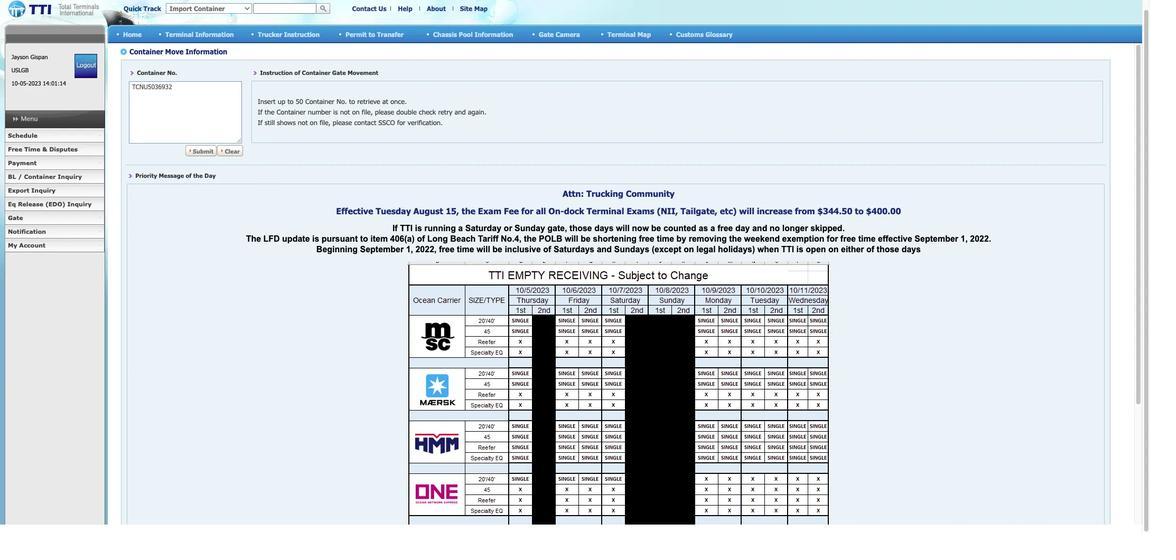 Task type: describe. For each thing, give the bounding box(es) containing it.
contact us link
[[352, 5, 387, 12]]

10-05-2023 14:01:14
[[11, 80, 66, 87]]

2023
[[28, 80, 41, 87]]

notification
[[8, 228, 46, 235]]

container
[[24, 173, 56, 180]]

about
[[427, 5, 446, 12]]

us
[[379, 5, 387, 12]]

permit
[[346, 30, 367, 38]]

gate camera
[[539, 30, 580, 38]]

10-
[[11, 80, 20, 87]]

bl
[[8, 173, 16, 180]]

help
[[398, 5, 413, 12]]

inquiry for container
[[58, 173, 82, 180]]

site map link
[[460, 5, 488, 12]]

terminal for terminal map
[[608, 30, 636, 38]]

customs
[[677, 30, 704, 38]]

schedule link
[[5, 129, 105, 143]]

quick track
[[124, 5, 161, 12]]

contact us
[[352, 5, 387, 12]]

chassis
[[433, 30, 457, 38]]

&
[[42, 146, 47, 153]]

eq release (edo) inquiry
[[8, 201, 92, 208]]

bl / container inquiry link
[[5, 170, 105, 184]]

gispan
[[31, 53, 48, 60]]

account
[[19, 242, 46, 249]]

transfer
[[377, 30, 404, 38]]

free time & disputes link
[[5, 143, 105, 156]]

(edo)
[[45, 201, 65, 208]]

inquiry for (edo)
[[67, 201, 92, 208]]

terminal information
[[165, 30, 234, 38]]

trucker instruction
[[258, 30, 320, 38]]

home
[[123, 30, 142, 38]]

site map
[[460, 5, 488, 12]]

14:01:14
[[43, 80, 66, 87]]

help link
[[398, 5, 413, 12]]

gate for gate camera
[[539, 30, 554, 38]]

about link
[[427, 5, 446, 12]]

to
[[369, 30, 375, 38]]

trucker
[[258, 30, 282, 38]]

free time & disputes
[[8, 146, 78, 153]]

my account link
[[5, 239, 105, 253]]

map for site map
[[475, 5, 488, 12]]

quick
[[124, 5, 142, 12]]



Task type: locate. For each thing, give the bounding box(es) containing it.
permit to transfer
[[346, 30, 404, 38]]

0 vertical spatial inquiry
[[58, 173, 82, 180]]

jayson
[[11, 53, 29, 60]]

login image
[[75, 54, 97, 78]]

1 vertical spatial inquiry
[[31, 187, 56, 194]]

terminal for terminal information
[[165, 30, 194, 38]]

my
[[8, 242, 17, 249]]

contact
[[352, 5, 377, 12]]

/
[[18, 173, 22, 180]]

export
[[8, 187, 29, 194]]

map
[[475, 5, 488, 12], [638, 30, 651, 38]]

customs glossary
[[677, 30, 733, 38]]

2 terminal from the left
[[608, 30, 636, 38]]

gate down eq
[[8, 215, 23, 222]]

gate for gate
[[8, 215, 23, 222]]

inquiry
[[58, 173, 82, 180], [31, 187, 56, 194], [67, 201, 92, 208]]

pool
[[459, 30, 473, 38]]

gate
[[539, 30, 554, 38], [8, 215, 23, 222]]

export inquiry
[[8, 187, 56, 194]]

gate left camera
[[539, 30, 554, 38]]

glossary
[[706, 30, 733, 38]]

gate link
[[5, 211, 105, 225]]

release
[[18, 201, 43, 208]]

payment link
[[5, 156, 105, 170]]

05-
[[20, 80, 28, 87]]

0 horizontal spatial information
[[195, 30, 234, 38]]

0 horizontal spatial map
[[475, 5, 488, 12]]

payment
[[8, 160, 37, 167]]

uslgb
[[11, 67, 29, 73]]

1 horizontal spatial map
[[638, 30, 651, 38]]

0 vertical spatial gate
[[539, 30, 554, 38]]

2 information from the left
[[475, 30, 514, 38]]

free
[[8, 146, 22, 153]]

time
[[24, 146, 40, 153]]

terminal
[[165, 30, 194, 38], [608, 30, 636, 38]]

site
[[460, 5, 473, 12]]

jayson gispan
[[11, 53, 48, 60]]

inquiry down payment link
[[58, 173, 82, 180]]

map left customs
[[638, 30, 651, 38]]

disputes
[[49, 146, 78, 153]]

0 vertical spatial map
[[475, 5, 488, 12]]

export inquiry link
[[5, 184, 105, 198]]

camera
[[556, 30, 580, 38]]

1 horizontal spatial terminal
[[608, 30, 636, 38]]

information
[[195, 30, 234, 38], [475, 30, 514, 38]]

notification link
[[5, 225, 105, 239]]

my account
[[8, 242, 46, 249]]

inquiry down bl / container inquiry
[[31, 187, 56, 194]]

terminal map
[[608, 30, 651, 38]]

gate inside gate link
[[8, 215, 23, 222]]

1 vertical spatial map
[[638, 30, 651, 38]]

0 horizontal spatial gate
[[8, 215, 23, 222]]

1 information from the left
[[195, 30, 234, 38]]

eq release (edo) inquiry link
[[5, 198, 105, 211]]

2 vertical spatial inquiry
[[67, 201, 92, 208]]

instruction
[[284, 30, 320, 38]]

eq
[[8, 201, 16, 208]]

map for terminal map
[[638, 30, 651, 38]]

bl / container inquiry
[[8, 173, 82, 180]]

map right site
[[475, 5, 488, 12]]

1 vertical spatial gate
[[8, 215, 23, 222]]

1 terminal from the left
[[165, 30, 194, 38]]

1 horizontal spatial information
[[475, 30, 514, 38]]

chassis pool information
[[433, 30, 514, 38]]

1 horizontal spatial gate
[[539, 30, 554, 38]]

schedule
[[8, 132, 38, 139]]

0 horizontal spatial terminal
[[165, 30, 194, 38]]

track
[[144, 5, 161, 12]]

None text field
[[253, 3, 317, 14]]

inquiry right (edo)
[[67, 201, 92, 208]]



